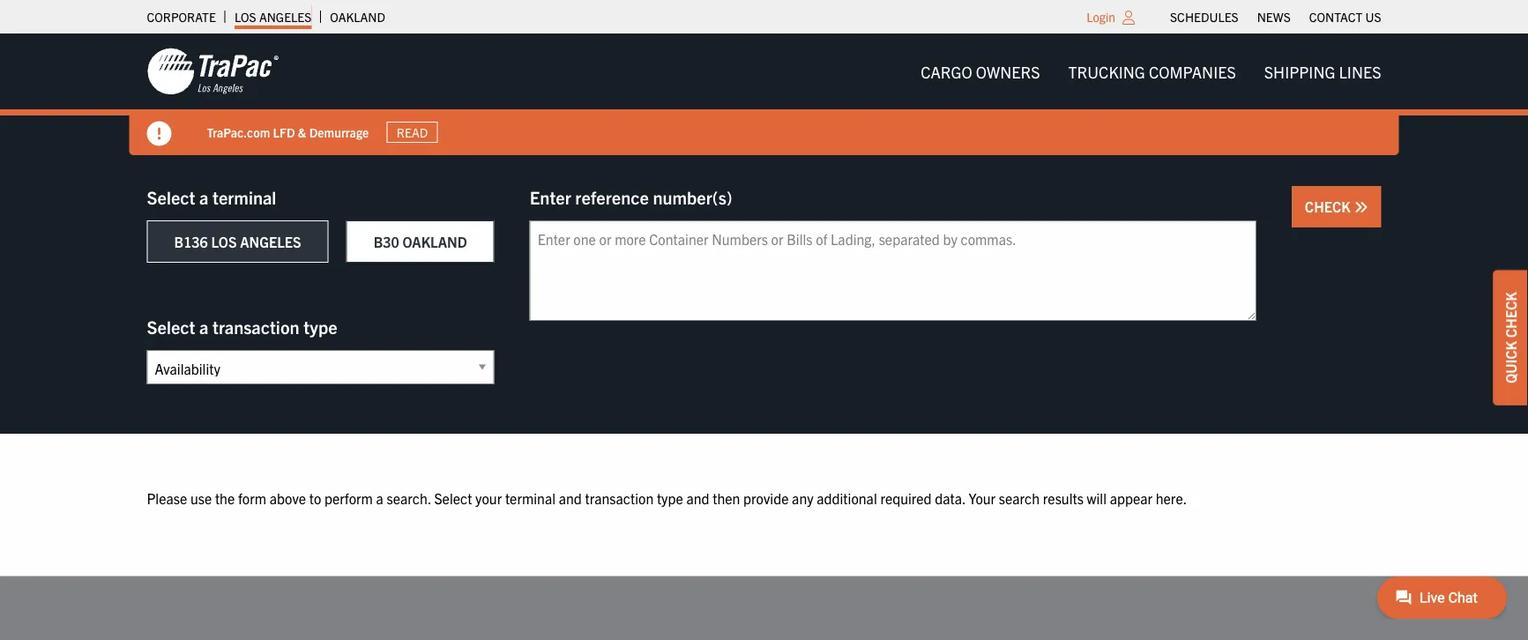 Task type: vqa. For each thing, say whether or not it's contained in the screenshot.
West
no



Task type: locate. For each thing, give the bounding box(es) containing it.
0 vertical spatial a
[[199, 186, 208, 208]]

use
[[190, 489, 212, 507]]

your
[[475, 489, 502, 507]]

a
[[199, 186, 208, 208], [199, 315, 208, 337], [376, 489, 383, 507]]

contact us link
[[1309, 4, 1381, 29]]

companies
[[1149, 61, 1236, 81]]

trucking companies
[[1068, 61, 1236, 81]]

schedules link
[[1170, 4, 1239, 29]]

1 vertical spatial transaction
[[585, 489, 654, 507]]

and left then
[[686, 489, 709, 507]]

please use the form above to perform a search. select your terminal and transaction type and then provide any additional required data. your search results will appear here.
[[147, 489, 1187, 507]]

b136 los angeles
[[174, 233, 301, 250]]

0 vertical spatial menu bar
[[1161, 4, 1391, 29]]

1 horizontal spatial oakland
[[402, 233, 467, 250]]

0 vertical spatial solid image
[[147, 121, 172, 146]]

2 and from the left
[[686, 489, 709, 507]]

0 horizontal spatial transaction
[[213, 315, 300, 337]]

1 vertical spatial menu bar
[[907, 54, 1396, 89]]

lfd
[[273, 124, 295, 140]]

reference
[[575, 186, 649, 208]]

search
[[999, 489, 1040, 507]]

read link
[[387, 122, 438, 143]]

b136
[[174, 233, 208, 250]]

angeles
[[259, 9, 312, 25], [240, 233, 301, 250]]

b30 oakland
[[374, 233, 467, 250]]

2 vertical spatial a
[[376, 489, 383, 507]]

1 horizontal spatial terminal
[[505, 489, 556, 507]]

and
[[559, 489, 582, 507], [686, 489, 709, 507]]

the
[[215, 489, 235, 507]]

banner
[[0, 34, 1528, 155]]

trucking companies link
[[1054, 54, 1250, 89]]

will
[[1087, 489, 1107, 507]]

select a transaction type
[[147, 315, 337, 337]]

select left the "your"
[[434, 489, 472, 507]]

1 horizontal spatial transaction
[[585, 489, 654, 507]]

1 vertical spatial los
[[211, 233, 237, 250]]

0 horizontal spatial check
[[1305, 198, 1354, 215]]

0 horizontal spatial oakland
[[330, 9, 385, 25]]

0 horizontal spatial type
[[304, 315, 337, 337]]

1 vertical spatial terminal
[[505, 489, 556, 507]]

your
[[969, 489, 996, 507]]

shipping lines link
[[1250, 54, 1396, 89]]

news
[[1257, 9, 1291, 25]]

0 vertical spatial transaction
[[213, 315, 300, 337]]

menu bar up 'shipping'
[[1161, 4, 1391, 29]]

trucking
[[1068, 61, 1145, 81]]

trapac.com lfd & demurrage
[[207, 124, 369, 140]]

solid image inside 'check' "button"
[[1354, 200, 1368, 214]]

1 horizontal spatial solid image
[[1354, 200, 1368, 214]]

los angeles image
[[147, 47, 279, 96]]

check
[[1305, 198, 1354, 215], [1502, 292, 1519, 338]]

oakland right los angeles
[[330, 9, 385, 25]]

0 horizontal spatial and
[[559, 489, 582, 507]]

transaction
[[213, 315, 300, 337], [585, 489, 654, 507]]

oakland right b30
[[402, 233, 467, 250]]

select down b136 at top left
[[147, 315, 195, 337]]

terminal
[[213, 186, 276, 208], [505, 489, 556, 507]]

to
[[309, 489, 321, 507]]

contact
[[1309, 9, 1363, 25]]

menu bar down light icon
[[907, 54, 1396, 89]]

a down b136 at top left
[[199, 315, 208, 337]]

here.
[[1156, 489, 1187, 507]]

angeles down select a terminal
[[240, 233, 301, 250]]

0 vertical spatial los
[[234, 9, 256, 25]]

shipping
[[1264, 61, 1335, 81]]

0 vertical spatial select
[[147, 186, 195, 208]]

select
[[147, 186, 195, 208], [147, 315, 195, 337], [434, 489, 472, 507]]

type
[[304, 315, 337, 337], [657, 489, 683, 507]]

demurrage
[[309, 124, 369, 140]]

los angeles
[[234, 9, 312, 25]]

select up b136 at top left
[[147, 186, 195, 208]]

corporate
[[147, 9, 216, 25]]

1 vertical spatial solid image
[[1354, 200, 1368, 214]]

1 horizontal spatial type
[[657, 489, 683, 507]]

1 vertical spatial check
[[1502, 292, 1519, 338]]

0 vertical spatial check
[[1305, 198, 1354, 215]]

appear
[[1110, 489, 1153, 507]]

oakland
[[330, 9, 385, 25], [402, 233, 467, 250]]

menu bar containing schedules
[[1161, 4, 1391, 29]]

oakland link
[[330, 4, 385, 29]]

2 vertical spatial select
[[434, 489, 472, 507]]

login
[[1087, 9, 1116, 25]]

quick check
[[1502, 292, 1519, 383]]

enter
[[530, 186, 571, 208]]

results
[[1043, 489, 1084, 507]]

Enter reference number(s) text field
[[530, 220, 1256, 321]]

1 vertical spatial oakland
[[402, 233, 467, 250]]

terminal right the "your"
[[505, 489, 556, 507]]

and right the "your"
[[559, 489, 582, 507]]

menu bar
[[1161, 4, 1391, 29], [907, 54, 1396, 89]]

0 horizontal spatial terminal
[[213, 186, 276, 208]]

solid image
[[147, 121, 172, 146], [1354, 200, 1368, 214]]

los angeles link
[[234, 4, 312, 29]]

a up b136 at top left
[[199, 186, 208, 208]]

select for select a terminal
[[147, 186, 195, 208]]

los
[[234, 9, 256, 25], [211, 233, 237, 250]]

los right b136 at top left
[[211, 233, 237, 250]]

check button
[[1292, 186, 1381, 228]]

angeles left "oakland" link
[[259, 9, 312, 25]]

1 horizontal spatial check
[[1502, 292, 1519, 338]]

1 horizontal spatial and
[[686, 489, 709, 507]]

terminal up b136 los angeles
[[213, 186, 276, 208]]

a left search.
[[376, 489, 383, 507]]

cargo owners link
[[907, 54, 1054, 89]]

a for terminal
[[199, 186, 208, 208]]

footer
[[0, 576, 1528, 640]]

light image
[[1123, 11, 1135, 25]]

schedules
[[1170, 9, 1239, 25]]

1 vertical spatial select
[[147, 315, 195, 337]]

1 vertical spatial a
[[199, 315, 208, 337]]

corporate link
[[147, 4, 216, 29]]

provide
[[743, 489, 789, 507]]

trapac.com
[[207, 124, 270, 140]]

los up los angeles image
[[234, 9, 256, 25]]



Task type: describe. For each thing, give the bounding box(es) containing it.
news link
[[1257, 4, 1291, 29]]

check inside 'check' "button"
[[1305, 198, 1354, 215]]

form
[[238, 489, 266, 507]]

contact us
[[1309, 9, 1381, 25]]

1 vertical spatial type
[[657, 489, 683, 507]]

cargo
[[921, 61, 972, 81]]

search.
[[387, 489, 431, 507]]

select a terminal
[[147, 186, 276, 208]]

quick check link
[[1493, 270, 1528, 405]]

0 vertical spatial type
[[304, 315, 337, 337]]

perform
[[324, 489, 373, 507]]

any
[[792, 489, 814, 507]]

select for select a transaction type
[[147, 315, 195, 337]]

quick
[[1502, 341, 1519, 383]]

b30
[[374, 233, 399, 250]]

check inside quick check link
[[1502, 292, 1519, 338]]

0 vertical spatial oakland
[[330, 9, 385, 25]]

above
[[270, 489, 306, 507]]

data.
[[935, 489, 966, 507]]

shipping lines
[[1264, 61, 1381, 81]]

lines
[[1339, 61, 1381, 81]]

0 vertical spatial terminal
[[213, 186, 276, 208]]

number(s)
[[653, 186, 733, 208]]

1 vertical spatial angeles
[[240, 233, 301, 250]]

&
[[298, 124, 306, 140]]

0 horizontal spatial solid image
[[147, 121, 172, 146]]

0 vertical spatial angeles
[[259, 9, 312, 25]]

banner containing cargo owners
[[0, 34, 1528, 155]]

cargo owners
[[921, 61, 1040, 81]]

owners
[[976, 61, 1040, 81]]

then
[[713, 489, 740, 507]]

please
[[147, 489, 187, 507]]

read
[[397, 124, 428, 140]]

1 and from the left
[[559, 489, 582, 507]]

menu bar containing cargo owners
[[907, 54, 1396, 89]]

us
[[1366, 9, 1381, 25]]

enter reference number(s)
[[530, 186, 733, 208]]

additional
[[817, 489, 877, 507]]

a for transaction
[[199, 315, 208, 337]]

login link
[[1087, 9, 1116, 25]]

required
[[880, 489, 932, 507]]



